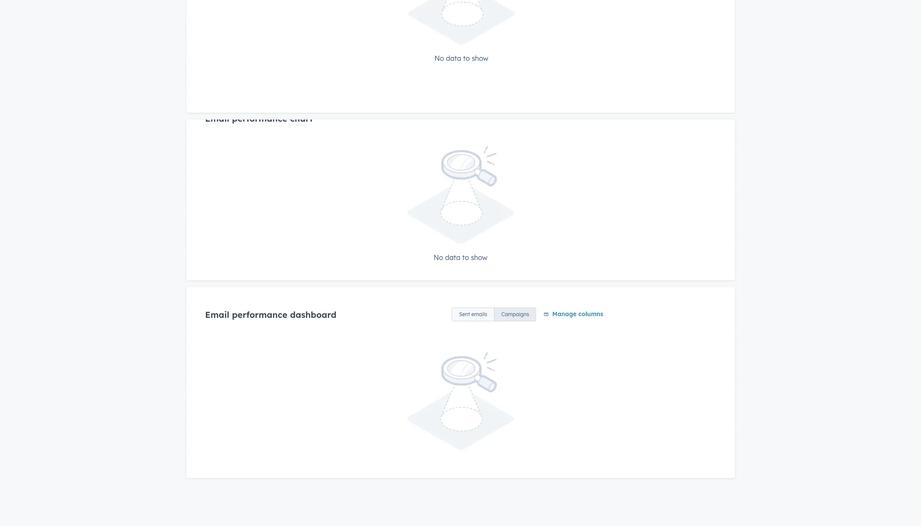 Task type: describe. For each thing, give the bounding box(es) containing it.
performance for dashboard
[[232, 310, 288, 320]]

manage columns
[[553, 311, 604, 318]]

1 vertical spatial show
[[471, 254, 488, 262]]

manage
[[553, 311, 577, 318]]

0 vertical spatial to
[[464, 54, 470, 63]]

email performance chart
[[205, 113, 313, 124]]

email performance dashboard
[[205, 310, 337, 320]]

0 vertical spatial no
[[435, 54, 444, 63]]

0 vertical spatial no data to show
[[435, 54, 489, 63]]

sent emails
[[460, 311, 488, 318]]

campaigns
[[502, 311, 530, 318]]

email for email performance chart
[[205, 113, 230, 124]]

email for email performance dashboard
[[205, 310, 230, 320]]

columns
[[579, 311, 604, 318]]

performance for chart
[[232, 113, 288, 124]]

group containing sent emails
[[452, 308, 537, 322]]

Sent emails button
[[452, 308, 495, 322]]

emails
[[472, 311, 488, 318]]

Campaigns button
[[495, 308, 537, 322]]

1 vertical spatial to
[[463, 254, 469, 262]]

0 vertical spatial data
[[446, 54, 462, 63]]

0 vertical spatial show
[[472, 54, 489, 63]]



Task type: locate. For each thing, give the bounding box(es) containing it.
1 performance from the top
[[232, 113, 288, 124]]

email
[[205, 113, 230, 124], [205, 310, 230, 320]]

dashboard
[[290, 310, 337, 320]]

no data to show
[[435, 54, 489, 63], [434, 254, 488, 262]]

to
[[464, 54, 470, 63], [463, 254, 469, 262]]

sent
[[460, 311, 471, 318]]

2 performance from the top
[[232, 310, 288, 320]]

0 vertical spatial performance
[[232, 113, 288, 124]]

2 email from the top
[[205, 310, 230, 320]]

1 vertical spatial no
[[434, 254, 444, 262]]

manage columns button
[[544, 309, 604, 320]]

no
[[435, 54, 444, 63], [434, 254, 444, 262]]

1 email from the top
[[205, 113, 230, 124]]

1 vertical spatial data
[[446, 254, 461, 262]]

1 vertical spatial email
[[205, 310, 230, 320]]

data
[[446, 54, 462, 63], [446, 254, 461, 262]]

1 vertical spatial performance
[[232, 310, 288, 320]]

1 vertical spatial no data to show
[[434, 254, 488, 262]]

show
[[472, 54, 489, 63], [471, 254, 488, 262]]

0 vertical spatial email
[[205, 113, 230, 124]]

group
[[452, 308, 537, 322]]

chart
[[290, 113, 313, 124]]

performance
[[232, 113, 288, 124], [232, 310, 288, 320]]



Task type: vqa. For each thing, say whether or not it's contained in the screenshot.
1st mm/dd/yyyy text box from right
no



